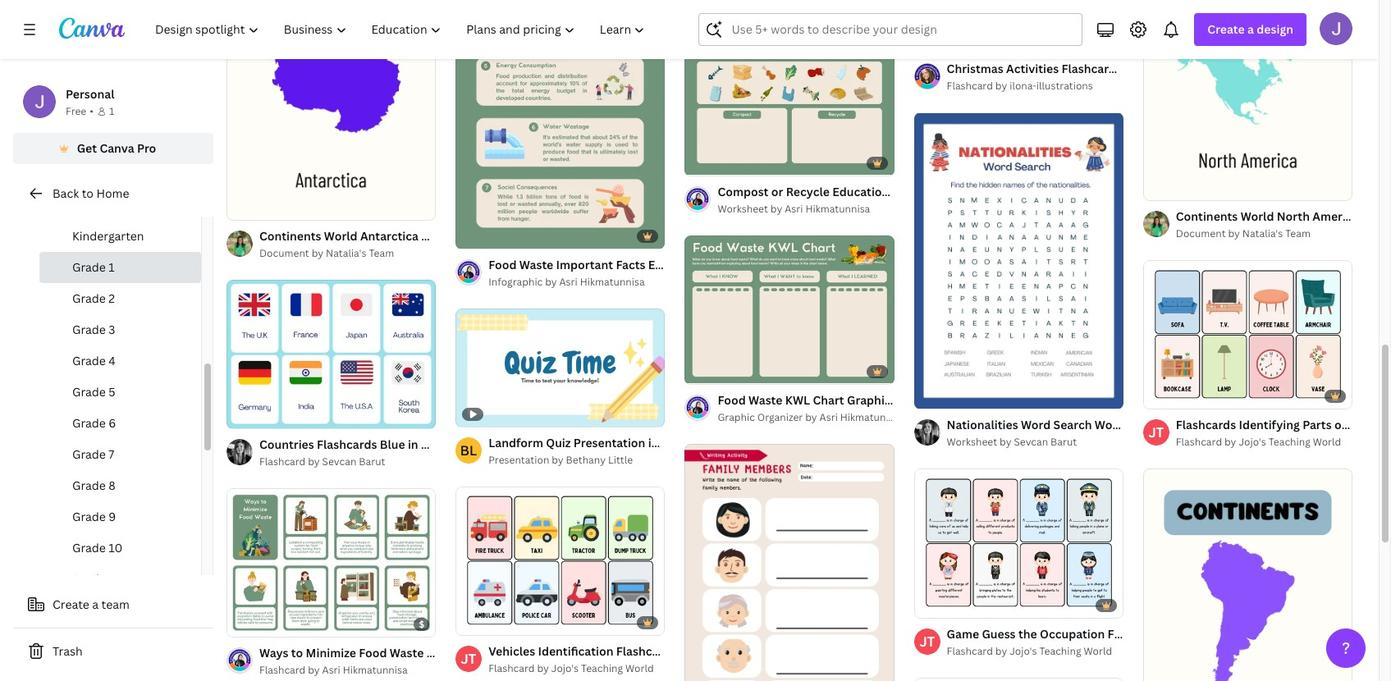 Task type: describe. For each thing, give the bounding box(es) containing it.
grade 4
[[72, 353, 116, 369]]

asri for infographic by asri hikmatunnisa
[[559, 275, 578, 289]]

jt link for occupation
[[914, 628, 940, 655]]

organizer
[[758, 410, 803, 424]]

pumpkin flashcards identifying emotions in green orange halloween style image
[[914, 678, 1124, 681]]

7
[[109, 447, 114, 462]]

sevcan inside nationalities word search worksheet blue in cute fun style worksheet by sevcan barut
[[1014, 435, 1048, 449]]

2 horizontal spatial jojo's
[[1239, 435, 1266, 449]]

sevcan inside countries flashcards blue in cute style flashcard by sevcan barut
[[322, 455, 357, 469]]

document for continents world antarctica document in blue white illustrative style image document by natalia's team link
[[259, 246, 309, 260]]

create a team button
[[13, 589, 213, 621]]

flashcard by ilona-illustrations link
[[947, 78, 1124, 95]]

2 horizontal spatial jt link
[[1143, 420, 1170, 446]]

game guess the occupation flashcards  blue and red cute image
[[914, 469, 1124, 618]]

canva
[[100, 140, 134, 156]]

game
[[947, 626, 979, 642]]

identification
[[538, 643, 614, 659]]

hikmatunnisa for infographic by asri hikmatunnisa
[[580, 275, 645, 289]]

vehicles identification flashcards colorful flashcard by jojo's teaching world
[[489, 643, 725, 675]]

8
[[109, 478, 116, 493]]

barut inside countries flashcards blue in cute style flashcard by sevcan barut
[[359, 455, 385, 469]]

food waste important facts educational infographic in green beige illustrative style image
[[456, 0, 665, 249]]

and inside christmas activities flashcards in red and green cartoon style flashcard by ilona-illustrations
[[1162, 61, 1183, 77]]

document by natalia's team link for continents world north america document in blue white illustrative style image
[[1176, 226, 1353, 242]]

design
[[1257, 21, 1294, 37]]

guess
[[982, 626, 1016, 642]]

little
[[608, 453, 633, 467]]

0 vertical spatial worksheet
[[718, 202, 768, 216]]

jojo's teaching world image for occupation
[[914, 628, 940, 655]]

4
[[109, 353, 116, 369]]

style for nationalities word search worksheet blue in cute fun style
[[1252, 417, 1280, 433]]

world inside game guess the occupation flashcards  blue and red cute flashcard by jojo's teaching world
[[1084, 644, 1112, 658]]

grade for grade 11
[[72, 571, 106, 587]]

0 vertical spatial 3
[[109, 322, 115, 337]]

grade for grade 6
[[72, 415, 106, 431]]

ilona-
[[1010, 79, 1037, 93]]

continents world south america document in blue and purple illustrative style image
[[1143, 469, 1353, 681]]

2 for worksheet by sevcan barut
[[944, 389, 949, 402]]

vehicles
[[489, 643, 535, 659]]

bl link
[[456, 437, 482, 464]]

grade 1
[[72, 259, 115, 275]]

3 for countries
[[256, 409, 262, 421]]

fun
[[1228, 417, 1249, 433]]

countries flashcards blue in cute style link
[[259, 436, 479, 454]]

vehicles identification flashcards colorful link
[[489, 643, 725, 661]]

free •
[[66, 104, 94, 118]]

get
[[77, 140, 97, 156]]

style inside countries flashcards blue in cute style flashcard by sevcan barut
[[450, 437, 479, 452]]

flashcard by jojo's teaching world
[[1176, 435, 1342, 449]]

in for style
[[408, 437, 418, 452]]

christmas
[[947, 61, 1004, 77]]

flashcards identifying parts of the living room in colorful illustrative style image
[[1143, 261, 1353, 409]]

0 vertical spatial flashcard by jojo's teaching world link
[[1176, 435, 1353, 451]]

grade 6
[[72, 415, 116, 431]]

jt link for colorful
[[456, 646, 482, 672]]

red inside game guess the occupation flashcards  blue and red cute flashcard by jojo's teaching world
[[1223, 626, 1244, 642]]

flashcard by sevcan barut link
[[259, 454, 436, 470]]

presentation by bethany little
[[489, 453, 633, 467]]

grade for grade 2
[[72, 291, 106, 306]]

flashcard by jojo's teaching world link for vehicles identification flashcards colorful
[[489, 661, 665, 677]]

pre-school
[[72, 197, 132, 213]]

document by natalia's team link for continents world antarctica document in blue white illustrative style image
[[259, 245, 436, 262]]

grade 10 link
[[39, 533, 201, 564]]

grade 11
[[72, 571, 121, 587]]

bethany
[[566, 453, 606, 467]]

school
[[95, 197, 132, 213]]

team
[[101, 597, 130, 612]]

the
[[1019, 626, 1037, 642]]

create a design
[[1208, 21, 1294, 37]]

0 vertical spatial teaching
[[1269, 435, 1311, 449]]

create a design button
[[1195, 13, 1307, 46]]

flashcard inside game guess the occupation flashcards  blue and red cute flashcard by jojo's teaching world
[[947, 644, 993, 658]]

grade for grade 1
[[72, 259, 106, 275]]

jacob simon image
[[1320, 12, 1353, 45]]

activities
[[1006, 61, 1059, 77]]

get canva pro
[[77, 140, 156, 156]]

grade 2
[[72, 291, 115, 306]]

natalia's for continents world antarctica document in blue white illustrative style image document by natalia's team link
[[326, 246, 367, 260]]

infographic by asri hikmatunnisa
[[489, 275, 645, 289]]

compost or recycle educational digital worksheet in beige green illustrative style image
[[685, 27, 894, 175]]

1 for flashcard by jojo's teaching world
[[926, 598, 930, 610]]

hikmatunnisa for worksheet by asri hikmatunnisa
[[806, 202, 870, 216]]

world inside vehicles identification flashcards colorful flashcard by jojo's teaching world
[[626, 662, 654, 675]]

flashcard by asri hikmatunnisa link
[[259, 663, 436, 679]]

christmas activities flashcards in red and green cartoon style image
[[914, 0, 1124, 53]]

trash
[[53, 644, 83, 659]]

get canva pro button
[[13, 133, 213, 164]]

nationalities word search worksheet blue in cute fun style link
[[947, 417, 1280, 435]]

style for christmas activities flashcards in red and green cartoon style
[[1271, 61, 1300, 77]]

blue inside countries flashcards blue in cute style flashcard by sevcan barut
[[380, 437, 405, 452]]

grade 2 link
[[39, 283, 201, 314]]

flashcard inside countries flashcards blue in cute style flashcard by sevcan barut
[[259, 455, 306, 469]]

infographic by asri hikmatunnisa link
[[489, 274, 665, 291]]

11
[[109, 571, 121, 587]]

flashcards inside countries flashcards blue in cute style flashcard by sevcan barut
[[317, 437, 377, 452]]

christmas activities flashcards in red and green cartoon style flashcard by ilona-illustrations
[[947, 61, 1300, 93]]

graphic organizer by asri hikmatunnisa
[[718, 410, 905, 424]]

grade for grade 3
[[72, 322, 106, 337]]

document by natalia's team for continents world north america document in blue white illustrative style image
[[1176, 227, 1311, 241]]

of for nationalities word search worksheet blue in cute fun style
[[933, 389, 942, 402]]

continents world north america document in blue white illustrative style image
[[1143, 0, 1353, 200]]

pro
[[137, 140, 156, 156]]

grade for grade 5
[[72, 384, 106, 400]]

grade 7 link
[[39, 439, 201, 470]]

create for create a design
[[1208, 21, 1245, 37]]

by inside christmas activities flashcards in red and green cartoon style flashcard by ilona-illustrations
[[996, 79, 1007, 93]]

create a team
[[53, 597, 130, 612]]

grade 5
[[72, 384, 115, 400]]

countries
[[259, 437, 314, 452]]

asri for flashcard by asri hikmatunnisa
[[322, 664, 341, 678]]

grade for grade 10
[[72, 540, 106, 556]]

flashcard inside vehicles identification flashcards colorful flashcard by jojo's teaching world
[[489, 662, 535, 675]]

grade 3 link
[[39, 314, 201, 346]]

document for document by natalia's team link corresponding to continents world north america document in blue white illustrative style image
[[1176, 227, 1226, 241]]

food waste kwl chart graphic organizer in green beige illustrative style image
[[685, 236, 894, 384]]

grade 8
[[72, 478, 116, 493]]

•
[[90, 104, 94, 118]]

2 vertical spatial worksheet
[[947, 435, 998, 449]]

countries flashcards blue in cute style image
[[227, 280, 436, 428]]

jojo's teaching world element for occupation
[[914, 628, 940, 655]]

flashcard inside christmas activities flashcards in red and green cartoon style flashcard by ilona-illustrations
[[947, 79, 993, 93]]

1 for worksheet by asri hikmatunnisa
[[696, 156, 701, 168]]

home
[[96, 186, 129, 201]]

grade 5 link
[[39, 377, 201, 408]]

back to home link
[[13, 177, 213, 210]]

red inside christmas activities flashcards in red and green cartoon style flashcard by ilona-illustrations
[[1138, 61, 1160, 77]]

back to home
[[53, 186, 129, 201]]

by inside game guess the occupation flashcards  blue and red cute flashcard by jojo's teaching world
[[996, 644, 1007, 658]]

personal
[[66, 86, 114, 102]]

presentation
[[489, 453, 549, 467]]

nationalities word search worksheet blue in cute fun style worksheet by sevcan barut
[[947, 417, 1280, 449]]



Task type: locate. For each thing, give the bounding box(es) containing it.
1 vertical spatial barut
[[359, 455, 385, 469]]

3 for game
[[944, 598, 949, 610]]

cartoon
[[1223, 61, 1268, 77]]

asri
[[785, 202, 803, 216], [559, 275, 578, 289], [820, 410, 838, 424], [322, 664, 341, 678]]

1 horizontal spatial natalia's
[[1243, 227, 1283, 241]]

0 vertical spatial cute
[[1199, 417, 1225, 433]]

2 horizontal spatial cute
[[1247, 626, 1274, 642]]

0 vertical spatial 2
[[715, 156, 720, 168]]

barut down countries flashcards blue in cute style link
[[359, 455, 385, 469]]

grade left 4
[[72, 353, 106, 369]]

search
[[1054, 417, 1092, 433]]

free
[[66, 104, 86, 118]]

red
[[1138, 61, 1160, 77], [1223, 626, 1244, 642]]

0 horizontal spatial jojo's teaching world image
[[456, 646, 482, 672]]

christmas activities flashcards in red and green cartoon style link
[[947, 60, 1300, 78]]

graphic
[[718, 410, 755, 424]]

by inside countries flashcards blue in cute style flashcard by sevcan barut
[[308, 455, 320, 469]]

of for game guess the occupation flashcards  blue and red cute
[[933, 598, 942, 610]]

style
[[1271, 61, 1300, 77], [1252, 417, 1280, 433], [450, 437, 479, 452]]

sevcan
[[1014, 435, 1048, 449], [322, 455, 357, 469]]

1 horizontal spatial in
[[1125, 61, 1135, 77]]

5
[[109, 384, 115, 400]]

barut down search
[[1051, 435, 1077, 449]]

0 horizontal spatial document by natalia's team
[[259, 246, 394, 260]]

vehicles identification flashcards colorful image
[[456, 487, 665, 635]]

create up the cartoon
[[1208, 21, 1245, 37]]

4 grade from the top
[[72, 353, 106, 369]]

teaching inside game guess the occupation flashcards  blue and red cute flashcard by jojo's teaching world
[[1040, 644, 1082, 658]]

document
[[1176, 227, 1226, 241], [259, 246, 309, 260]]

style inside christmas activities flashcards in red and green cartoon style flashcard by ilona-illustrations
[[1271, 61, 1300, 77]]

1 horizontal spatial document
[[1176, 227, 1226, 241]]

flashcards left colorful
[[616, 643, 677, 659]]

$
[[419, 618, 425, 631]]

occupation
[[1040, 626, 1105, 642]]

9 grade from the top
[[72, 509, 106, 525]]

1 vertical spatial blue
[[380, 437, 405, 452]]

1 vertical spatial document
[[259, 246, 309, 260]]

0 horizontal spatial world
[[626, 662, 654, 675]]

0 vertical spatial in
[[1125, 61, 1135, 77]]

in inside countries flashcards blue in cute style flashcard by sevcan barut
[[408, 437, 418, 452]]

kindergarten
[[72, 228, 144, 244]]

green
[[1186, 61, 1220, 77]]

a inside button
[[92, 597, 99, 612]]

0 vertical spatial 1 of 3
[[238, 409, 262, 421]]

0 vertical spatial style
[[1271, 61, 1300, 77]]

presentation by bethany little link
[[489, 452, 665, 468]]

0 horizontal spatial team
[[369, 246, 394, 260]]

jojo's down "fun"
[[1239, 435, 1266, 449]]

0 horizontal spatial 1 of 2 link
[[685, 27, 894, 175]]

1 vertical spatial red
[[1223, 626, 1244, 642]]

1 horizontal spatial jt link
[[914, 628, 940, 655]]

pre-school link
[[39, 190, 201, 221]]

teaching
[[1269, 435, 1311, 449], [1040, 644, 1082, 658], [581, 662, 623, 675]]

trash link
[[13, 635, 213, 668]]

0 vertical spatial red
[[1138, 61, 1160, 77]]

1 of 3 up game on the bottom of the page
[[926, 598, 949, 610]]

blue inside nationalities word search worksheet blue in cute fun style worksheet by sevcan barut
[[1157, 417, 1183, 433]]

document by natalia's team link
[[1176, 226, 1353, 242], [259, 245, 436, 262]]

1 vertical spatial world
[[1084, 644, 1112, 658]]

create for create a team
[[53, 597, 89, 612]]

1 horizontal spatial 1 of 2 link
[[914, 113, 1124, 409]]

2 vertical spatial 2
[[944, 389, 949, 402]]

grade 7
[[72, 447, 114, 462]]

and inside game guess the occupation flashcards  blue and red cute flashcard by jojo's teaching world
[[1199, 626, 1220, 642]]

create inside dropdown button
[[1208, 21, 1245, 37]]

grade left 7
[[72, 447, 106, 462]]

0 vertical spatial document by natalia's team link
[[1176, 226, 1353, 242]]

1 vertical spatial jojo's
[[1010, 644, 1037, 658]]

team for continents world north america document in blue white illustrative style image
[[1286, 227, 1311, 241]]

grade down grade 2
[[72, 322, 106, 337]]

1 vertical spatial team
[[369, 246, 394, 260]]

1 vertical spatial teaching
[[1040, 644, 1082, 658]]

3 up game on the bottom of the page
[[944, 598, 949, 610]]

6 grade from the top
[[72, 415, 106, 431]]

2 vertical spatial world
[[626, 662, 654, 675]]

1 horizontal spatial team
[[1286, 227, 1311, 241]]

flashcards right occupation
[[1108, 626, 1168, 642]]

0 vertical spatial sevcan
[[1014, 435, 1048, 449]]

flashcard
[[947, 79, 993, 93], [1176, 435, 1222, 449], [259, 455, 306, 469], [947, 644, 993, 658], [489, 662, 535, 675], [259, 664, 306, 678]]

Search search field
[[732, 14, 1072, 45]]

a inside dropdown button
[[1248, 21, 1254, 37]]

1 of 2 for worksheet by sevcan barut
[[926, 389, 949, 402]]

7 grade from the top
[[72, 447, 106, 462]]

2 inside "grade 2" link
[[109, 291, 115, 306]]

jojo's teaching world element
[[1143, 420, 1170, 446], [914, 628, 940, 655], [456, 646, 482, 672]]

0 horizontal spatial teaching
[[581, 662, 623, 675]]

nationalities word search worksheet blue in cute fun style image
[[914, 113, 1124, 409]]

1 vertical spatial document by natalia's team link
[[259, 245, 436, 262]]

grade 8 link
[[39, 470, 201, 502]]

0 horizontal spatial barut
[[359, 455, 385, 469]]

continents world antarctica document in blue white illustrative style image
[[227, 0, 436, 220]]

cute inside game guess the occupation flashcards  blue and red cute flashcard by jojo's teaching world
[[1247, 626, 1274, 642]]

1 of 2 link
[[685, 27, 894, 175], [914, 113, 1124, 409]]

grade 11 link
[[39, 564, 201, 595]]

flashcard by jojo's teaching world link down identification
[[489, 661, 665, 677]]

1 vertical spatial 1 of 3 link
[[914, 469, 1124, 618]]

world
[[1313, 435, 1342, 449], [1084, 644, 1112, 658], [626, 662, 654, 675]]

1 of 2
[[696, 156, 720, 168], [926, 389, 949, 402]]

1 horizontal spatial create
[[1208, 21, 1245, 37]]

1 for worksheet by sevcan barut
[[926, 389, 930, 402]]

1 horizontal spatial 2
[[715, 156, 720, 168]]

jojo's
[[1239, 435, 1266, 449], [1010, 644, 1037, 658], [551, 662, 579, 675]]

game guess the occupation flashcards  blue and red cute link
[[947, 625, 1274, 643]]

flashcard by jojo's teaching world link for game guess the occupation flashcards  blue and red cute
[[947, 643, 1124, 660]]

0 horizontal spatial red
[[1138, 61, 1160, 77]]

1 vertical spatial 2
[[109, 291, 115, 306]]

1 for flashcard by sevcan barut
[[238, 409, 243, 421]]

colorful
[[679, 643, 725, 659]]

document by natalia's team for continents world antarctica document in blue white illustrative style image
[[259, 246, 394, 260]]

jt link
[[1143, 420, 1170, 446], [914, 628, 940, 655], [456, 646, 482, 672]]

1 of 3 link
[[227, 280, 436, 429], [914, 469, 1124, 618]]

0 horizontal spatial create
[[53, 597, 89, 612]]

grade left 10
[[72, 540, 106, 556]]

3 up countries
[[256, 409, 262, 421]]

2 vertical spatial jojo's
[[551, 662, 579, 675]]

asri for worksheet by asri hikmatunnisa
[[785, 202, 803, 216]]

2 horizontal spatial in
[[1185, 417, 1196, 433]]

8 grade from the top
[[72, 478, 106, 493]]

0 vertical spatial document by natalia's team
[[1176, 227, 1311, 241]]

2 vertical spatial teaching
[[581, 662, 623, 675]]

1 horizontal spatial jojo's teaching world element
[[914, 628, 940, 655]]

grade 9 link
[[39, 502, 201, 533]]

grade left 9
[[72, 509, 106, 525]]

ways to minimize food waste educational flahscard in beige green illustrative style image
[[227, 489, 436, 637]]

2 vertical spatial flashcard by jojo's teaching world link
[[489, 661, 665, 677]]

flashcard by asri hikmatunnisa
[[259, 664, 408, 678]]

in left bethany little element
[[408, 437, 418, 452]]

nationalities
[[947, 417, 1018, 433]]

10
[[109, 540, 123, 556]]

by
[[996, 79, 1007, 93], [771, 202, 783, 216], [1228, 227, 1240, 241], [312, 246, 324, 260], [545, 275, 557, 289], [806, 410, 817, 424], [1000, 435, 1012, 449], [1225, 435, 1237, 449], [552, 453, 564, 467], [308, 455, 320, 469], [996, 644, 1007, 658], [537, 662, 549, 675], [308, 664, 320, 678]]

0 horizontal spatial document by natalia's team link
[[259, 245, 436, 262]]

2 horizontal spatial worksheet
[[1095, 417, 1155, 433]]

0 horizontal spatial jojo's teaching world element
[[456, 646, 482, 672]]

jojo's teaching world element for colorful
[[456, 646, 482, 672]]

0 vertical spatial natalia's
[[1243, 227, 1283, 241]]

cute inside countries flashcards blue in cute style flashcard by sevcan barut
[[421, 437, 448, 452]]

2 horizontal spatial teaching
[[1269, 435, 1311, 449]]

pre-
[[72, 197, 95, 213]]

2 horizontal spatial jojo's teaching world image
[[1143, 420, 1170, 446]]

jojo's inside vehicles identification flashcards colorful flashcard by jojo's teaching world
[[551, 662, 579, 675]]

2
[[715, 156, 720, 168], [109, 291, 115, 306], [944, 389, 949, 402]]

in left green
[[1125, 61, 1135, 77]]

grade up "create a team"
[[72, 571, 106, 587]]

1 horizontal spatial a
[[1248, 21, 1254, 37]]

0 vertical spatial create
[[1208, 21, 1245, 37]]

a left the design
[[1248, 21, 1254, 37]]

graphic organizer by asri hikmatunnisa link
[[718, 409, 905, 426]]

jojo's teaching world image for colorful
[[456, 646, 482, 672]]

grade down grade 1
[[72, 291, 106, 306]]

1 horizontal spatial jojo's
[[1010, 644, 1037, 658]]

1 of 3 link for flashcards
[[227, 280, 436, 429]]

sevcan down word
[[1014, 435, 1048, 449]]

2 vertical spatial cute
[[1247, 626, 1274, 642]]

1 horizontal spatial and
[[1199, 626, 1220, 642]]

0 vertical spatial a
[[1248, 21, 1254, 37]]

back
[[53, 186, 79, 201]]

in for and
[[1125, 61, 1135, 77]]

flashcards up flashcard by sevcan barut link
[[317, 437, 377, 452]]

grade
[[72, 259, 106, 275], [72, 291, 106, 306], [72, 322, 106, 337], [72, 353, 106, 369], [72, 384, 106, 400], [72, 415, 106, 431], [72, 447, 106, 462], [72, 478, 106, 493], [72, 509, 106, 525], [72, 540, 106, 556], [72, 571, 106, 587]]

game guess the occupation flashcards  blue and red cute flashcard by jojo's teaching world
[[947, 626, 1274, 658]]

1 horizontal spatial sevcan
[[1014, 435, 1048, 449]]

barut
[[1051, 435, 1077, 449], [359, 455, 385, 469]]

top level navigation element
[[144, 13, 660, 46]]

flashcards inside game guess the occupation flashcards  blue and red cute flashcard by jojo's teaching world
[[1108, 626, 1168, 642]]

1 horizontal spatial teaching
[[1040, 644, 1082, 658]]

0 vertical spatial barut
[[1051, 435, 1077, 449]]

teaching inside vehicles identification flashcards colorful flashcard by jojo's teaching world
[[581, 662, 623, 675]]

2 horizontal spatial world
[[1313, 435, 1342, 449]]

kindergarten link
[[39, 221, 201, 252]]

1 of 3 up countries
[[238, 409, 262, 421]]

0 horizontal spatial cute
[[421, 437, 448, 452]]

worksheet by asri hikmatunnisa
[[718, 202, 870, 216]]

1 grade from the top
[[72, 259, 106, 275]]

None search field
[[699, 13, 1083, 46]]

a for team
[[92, 597, 99, 612]]

worksheet by asri hikmatunnisa link
[[718, 201, 894, 217]]

bethany little image
[[456, 437, 482, 464]]

worksheet by sevcan barut link
[[947, 435, 1124, 451]]

2 horizontal spatial 3
[[944, 598, 949, 610]]

grade 9
[[72, 509, 116, 525]]

3 up 4
[[109, 322, 115, 337]]

9
[[109, 509, 116, 525]]

1 horizontal spatial 3
[[256, 409, 262, 421]]

a left team at the left bottom of page
[[92, 597, 99, 612]]

of for countries flashcards blue in cute style
[[245, 409, 254, 421]]

1 horizontal spatial world
[[1084, 644, 1112, 658]]

in inside nationalities word search worksheet blue in cute fun style worksheet by sevcan barut
[[1185, 417, 1196, 433]]

1 vertical spatial and
[[1199, 626, 1220, 642]]

2 horizontal spatial 2
[[944, 389, 949, 402]]

grade up grade 2
[[72, 259, 106, 275]]

grade for grade 4
[[72, 353, 106, 369]]

grade for grade 9
[[72, 509, 106, 525]]

flashcard by jojo's teaching world link
[[1176, 435, 1353, 451], [947, 643, 1124, 660], [489, 661, 665, 677]]

0 horizontal spatial 2
[[109, 291, 115, 306]]

1 of 2 for worksheet by asri hikmatunnisa
[[696, 156, 720, 168]]

1 horizontal spatial 1 of 3
[[926, 598, 949, 610]]

0 horizontal spatial worksheet
[[718, 202, 768, 216]]

grade 6 link
[[39, 408, 201, 439]]

countries flashcards blue in cute style flashcard by sevcan barut
[[259, 437, 479, 469]]

1 vertical spatial document by natalia's team
[[259, 246, 394, 260]]

flashcard by jojo's teaching world link down "the"
[[947, 643, 1124, 660]]

0 horizontal spatial 1 of 2
[[696, 156, 720, 168]]

jojo's down identification
[[551, 662, 579, 675]]

grade left "5"
[[72, 384, 106, 400]]

create inside button
[[53, 597, 89, 612]]

grade inside 'link'
[[72, 415, 106, 431]]

english naming family members worksheet in red cream simple style image
[[685, 444, 894, 681]]

2 horizontal spatial flashcard by jojo's teaching world link
[[1176, 435, 1353, 451]]

0 vertical spatial and
[[1162, 61, 1183, 77]]

1 vertical spatial flashcard by jojo's teaching world link
[[947, 643, 1124, 660]]

2 grade from the top
[[72, 291, 106, 306]]

a for design
[[1248, 21, 1254, 37]]

11 grade from the top
[[72, 571, 106, 587]]

0 horizontal spatial natalia's
[[326, 246, 367, 260]]

team
[[1286, 227, 1311, 241], [369, 246, 394, 260]]

1 vertical spatial create
[[53, 597, 89, 612]]

hikmatunnisa for flashcard by asri hikmatunnisa
[[343, 664, 408, 678]]

5 grade from the top
[[72, 384, 106, 400]]

0 vertical spatial world
[[1313, 435, 1342, 449]]

2 for worksheet by asri hikmatunnisa
[[715, 156, 720, 168]]

blue
[[1157, 417, 1183, 433], [380, 437, 405, 452], [1171, 626, 1196, 642]]

2 horizontal spatial jojo's teaching world element
[[1143, 420, 1170, 446]]

grade 3
[[72, 322, 115, 337]]

1 of 2 link for worksheet by asri hikmatunnisa
[[685, 27, 894, 175]]

flashcards up "illustrations"
[[1062, 61, 1122, 77]]

blue inside game guess the occupation flashcards  blue and red cute flashcard by jojo's teaching world
[[1171, 626, 1196, 642]]

jojo's down "the"
[[1010, 644, 1037, 658]]

1 vertical spatial a
[[92, 597, 99, 612]]

0 horizontal spatial 3
[[109, 322, 115, 337]]

1 vertical spatial 1 of 2
[[926, 389, 949, 402]]

10 grade from the top
[[72, 540, 106, 556]]

style inside nationalities word search worksheet blue in cute fun style worksheet by sevcan barut
[[1252, 417, 1280, 433]]

grade 4 link
[[39, 346, 201, 377]]

cute
[[1199, 417, 1225, 433], [421, 437, 448, 452], [1247, 626, 1274, 642]]

1 horizontal spatial document by natalia's team link
[[1176, 226, 1353, 242]]

grade left 8 in the left of the page
[[72, 478, 106, 493]]

jojo's inside game guess the occupation flashcards  blue and red cute flashcard by jojo's teaching world
[[1010, 644, 1037, 658]]

1 vertical spatial worksheet
[[1095, 417, 1155, 433]]

flashcards inside vehicles identification flashcards colorful flashcard by jojo's teaching world
[[616, 643, 677, 659]]

grade for grade 8
[[72, 478, 106, 493]]

cute inside nationalities word search worksheet blue in cute fun style worksheet by sevcan barut
[[1199, 417, 1225, 433]]

0 vertical spatial jojo's
[[1239, 435, 1266, 449]]

word
[[1021, 417, 1051, 433]]

1 of 3 for countries
[[238, 409, 262, 421]]

6
[[109, 415, 116, 431]]

1 vertical spatial in
[[1185, 417, 1196, 433]]

flashcard by jojo's teaching world link down "fun"
[[1176, 435, 1353, 451]]

1 vertical spatial sevcan
[[322, 455, 357, 469]]

by inside vehicles identification flashcards colorful flashcard by jojo's teaching world
[[537, 662, 549, 675]]

3 grade from the top
[[72, 322, 106, 337]]

0 horizontal spatial flashcard by jojo's teaching world link
[[489, 661, 665, 677]]

1 of 3
[[238, 409, 262, 421], [926, 598, 949, 610]]

bethany little element
[[456, 437, 482, 464]]

grade 10
[[72, 540, 123, 556]]

in left "fun"
[[1185, 417, 1196, 433]]

1 of 3 link for guess
[[914, 469, 1124, 618]]

grade for grade 7
[[72, 447, 106, 462]]

by inside nationalities word search worksheet blue in cute fun style worksheet by sevcan barut
[[1000, 435, 1012, 449]]

0 horizontal spatial 1 of 3
[[238, 409, 262, 421]]

team for continents world antarctica document in blue white illustrative style image
[[369, 246, 394, 260]]

illustrations
[[1037, 79, 1093, 93]]

1 of 3 for game
[[926, 598, 949, 610]]

to
[[82, 186, 94, 201]]

jojo's teaching world image
[[1143, 420, 1170, 446], [914, 628, 940, 655], [456, 646, 482, 672]]

2 vertical spatial blue
[[1171, 626, 1196, 642]]

in inside christmas activities flashcards in red and green cartoon style flashcard by ilona-illustrations
[[1125, 61, 1135, 77]]

1 horizontal spatial cute
[[1199, 417, 1225, 433]]

1 horizontal spatial flashcard by jojo's teaching world link
[[947, 643, 1124, 660]]

sevcan down countries flashcards blue in cute style link
[[322, 455, 357, 469]]

create down grade 11
[[53, 597, 89, 612]]

1 of 2 link for worksheet by sevcan barut
[[914, 113, 1124, 409]]

barut inside nationalities word search worksheet blue in cute fun style worksheet by sevcan barut
[[1051, 435, 1077, 449]]

0 vertical spatial team
[[1286, 227, 1311, 241]]

grade left 6
[[72, 415, 106, 431]]

worksheet
[[718, 202, 768, 216], [1095, 417, 1155, 433], [947, 435, 998, 449]]

natalia's for document by natalia's team link corresponding to continents world north america document in blue white illustrative style image
[[1243, 227, 1283, 241]]

1 horizontal spatial 1 of 3 link
[[914, 469, 1124, 618]]

0 vertical spatial 1 of 2
[[696, 156, 720, 168]]

flashcards inside christmas activities flashcards in red and green cartoon style flashcard by ilona-illustrations
[[1062, 61, 1122, 77]]



Task type: vqa. For each thing, say whether or not it's contained in the screenshot.
Grade 10
yes



